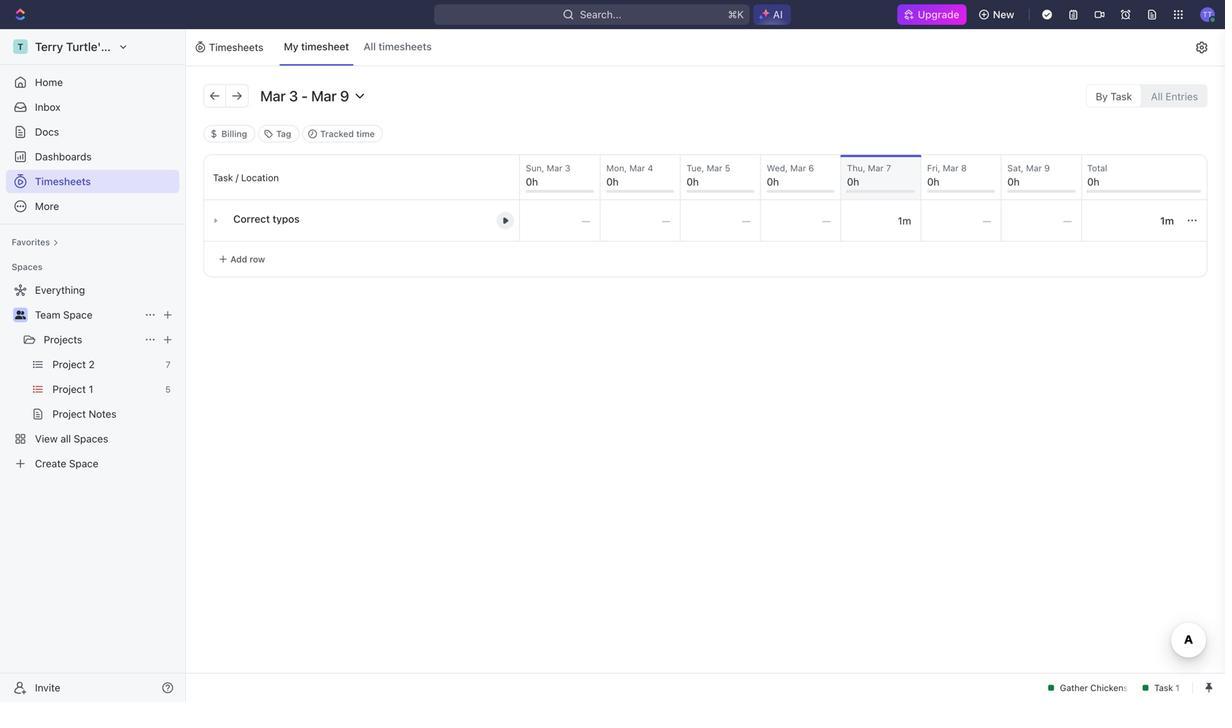Task type: describe. For each thing, give the bounding box(es) containing it.
by task
[[1096, 90, 1132, 102]]

project notes link
[[53, 403, 176, 426]]

everything link
[[6, 279, 176, 302]]

favorites
[[12, 237, 50, 247]]

0 horizontal spatial task
[[213, 172, 233, 183]]

6 — text field from the left
[[1081, 200, 1184, 241]]

0h for sat, mar 9 0h
[[1007, 176, 1020, 188]]

team space link
[[35, 303, 139, 327]]

time
[[356, 129, 375, 139]]

1
[[89, 383, 93, 395]]

wed, mar 6 0h
[[767, 163, 814, 188]]

7 inside tree
[[166, 360, 171, 370]]

timesheets
[[379, 40, 432, 53]]

7 inside thu, mar 7 0h
[[886, 163, 891, 173]]

timesheet
[[301, 40, 349, 53]]

task / location
[[213, 172, 279, 183]]

add row
[[230, 254, 265, 264]]

projects link
[[44, 328, 139, 351]]

billing button
[[203, 125, 255, 143]]

home
[[35, 76, 63, 88]]

terry
[[35, 40, 63, 54]]

mar for sun, mar 3 0h
[[547, 163, 562, 173]]

favorites button
[[6, 233, 65, 251]]

row
[[250, 254, 265, 264]]

fri, mar 8 0h
[[927, 163, 967, 188]]

docs
[[35, 126, 59, 138]]

upgrade
[[918, 8, 959, 20]]

view all spaces
[[35, 433, 108, 445]]

mar for tue, mar 5 0h
[[707, 163, 722, 173]]

project notes
[[53, 408, 116, 420]]

→ button
[[226, 85, 248, 107]]

project for project 1
[[53, 383, 86, 395]]

project 2 link
[[53, 353, 160, 376]]

mar left "-"
[[260, 87, 286, 104]]

create space link
[[6, 452, 176, 475]]

→
[[231, 88, 243, 104]]

sat,
[[1007, 163, 1024, 173]]

new
[[993, 8, 1014, 20]]

location
[[241, 172, 279, 183]]

all timesheets link
[[359, 29, 436, 66]]

fri,
[[927, 163, 940, 173]]

tt
[[1203, 10, 1212, 18]]

upgrade link
[[897, 4, 967, 25]]

8
[[961, 163, 967, 173]]

create space
[[35, 458, 98, 470]]

everything
[[35, 284, 85, 296]]

billing
[[219, 129, 247, 139]]

mar right "-"
[[311, 87, 337, 104]]

home link
[[6, 71, 179, 94]]

5 — text field from the left
[[1002, 200, 1081, 241]]

all timesheets
[[364, 40, 432, 53]]

entries
[[1166, 90, 1198, 102]]

ai
[[773, 8, 783, 20]]

all entries button
[[1142, 84, 1208, 107]]

project for project notes
[[53, 408, 86, 420]]

task inside the by task button
[[1111, 90, 1132, 102]]

tue,
[[687, 163, 704, 173]]

tree inside 'sidebar' navigation
[[6, 279, 179, 475]]

timesheets inside 'sidebar' navigation
[[35, 175, 91, 187]]

←
[[209, 88, 221, 104]]

6
[[809, 163, 814, 173]]

add row button
[[213, 250, 271, 268]]

space for create space
[[69, 458, 98, 470]]

0h for wed, mar 6 0h
[[767, 176, 779, 188]]

ai button
[[753, 4, 791, 25]]

create
[[35, 458, 66, 470]]

more
[[35, 200, 59, 212]]

project 1
[[53, 383, 93, 395]]

3 inside "dropdown button"
[[289, 87, 298, 104]]

thu,
[[847, 163, 865, 173]]

2 — text field from the left
[[601, 200, 680, 241]]

view
[[35, 433, 58, 445]]

correct typos
[[233, 213, 300, 225]]

mar for wed, mar 6 0h
[[790, 163, 806, 173]]

tag button
[[258, 125, 299, 143]]

project 2
[[53, 358, 95, 370]]

by
[[1096, 90, 1108, 102]]

5 inside tree
[[165, 384, 171, 395]]

sidebar navigation
[[0, 29, 189, 702]]

mar for thu, mar 7 0h
[[868, 163, 884, 173]]

all entries
[[1151, 90, 1198, 102]]

terry turtle's workspace
[[35, 40, 170, 54]]



Task type: vqa. For each thing, say whether or not it's contained in the screenshot.
fri, mar 8 0h
yes



Task type: locate. For each thing, give the bounding box(es) containing it.
7
[[886, 163, 891, 173], [166, 360, 171, 370]]

mar 3 - mar 9 button
[[254, 84, 373, 108]]

task
[[1111, 90, 1132, 102], [213, 172, 233, 183]]

1 horizontal spatial 3
[[565, 163, 570, 173]]

0 horizontal spatial 3
[[289, 87, 298, 104]]

project
[[53, 358, 86, 370], [53, 383, 86, 395], [53, 408, 86, 420]]

— text field
[[520, 200, 600, 241], [601, 200, 680, 241], [681, 200, 760, 241], [841, 200, 921, 241], [1002, 200, 1081, 241], [1081, 200, 1184, 241]]

0h inside total 0h
[[1087, 176, 1100, 188]]

1 horizontal spatial — text field
[[921, 200, 1001, 241]]

mar inside the tue, mar 5 0h
[[707, 163, 722, 173]]

4 0h from the left
[[767, 176, 779, 188]]

0h inside the wed, mar 6 0h
[[767, 176, 779, 188]]

mar inside the sun, mar 3 0h
[[547, 163, 562, 173]]

3 right sun,
[[565, 163, 570, 173]]

3 project from the top
[[53, 408, 86, 420]]

— text field down the wed, mar 6 0h
[[761, 200, 840, 241]]

search...
[[580, 8, 621, 20]]

space down view all spaces link
[[69, 458, 98, 470]]

total
[[1087, 163, 1107, 173]]

2 project from the top
[[53, 383, 86, 395]]

— text field
[[761, 200, 840, 241], [921, 200, 1001, 241]]

3
[[289, 87, 298, 104], [565, 163, 570, 173]]

tree containing everything
[[6, 279, 179, 475]]

0 vertical spatial timesheets
[[209, 41, 263, 53]]

tracked time
[[318, 129, 375, 139]]

1 vertical spatial 3
[[565, 163, 570, 173]]

add
[[230, 254, 247, 264]]

mar inside sat, mar 9 0h
[[1026, 163, 1042, 173]]

2 0h from the left
[[606, 176, 619, 188]]

0 vertical spatial 7
[[886, 163, 891, 173]]

1 horizontal spatial spaces
[[74, 433, 108, 445]]

t
[[18, 42, 23, 52]]

mar inside the mon, mar 4 0h
[[629, 163, 645, 173]]

notes
[[89, 408, 116, 420]]

new button
[[973, 3, 1023, 26]]

all for all timesheets
[[364, 40, 376, 53]]

project up view all spaces
[[53, 408, 86, 420]]

9 up tracked time
[[340, 87, 349, 104]]

total 0h
[[1087, 163, 1107, 188]]

1 vertical spatial timesheets
[[35, 175, 91, 187]]

all left entries
[[1151, 90, 1163, 102]]

2 vertical spatial project
[[53, 408, 86, 420]]

terry turtle's workspace, , element
[[13, 39, 28, 54]]

thu, mar 7 0h
[[847, 163, 891, 188]]

0h down wed,
[[767, 176, 779, 188]]

inbox
[[35, 101, 61, 113]]

— text field down fri, mar 8 0h
[[921, 200, 1001, 241]]

3 left "-"
[[289, 87, 298, 104]]

timesheets up → button
[[209, 41, 263, 53]]

0 horizontal spatial — text field
[[761, 200, 840, 241]]

typos
[[273, 213, 300, 225]]

0h inside thu, mar 7 0h
[[847, 176, 859, 188]]

1 horizontal spatial timesheets
[[209, 41, 263, 53]]

5 inside the tue, mar 5 0h
[[725, 163, 730, 173]]

0 vertical spatial all
[[364, 40, 376, 53]]

project left the 1
[[53, 383, 86, 395]]

— text field down the mon, mar 4 0h
[[601, 200, 680, 241]]

tue, mar 5 0h
[[687, 163, 730, 188]]

0 horizontal spatial all
[[364, 40, 376, 53]]

timesheets
[[209, 41, 263, 53], [35, 175, 91, 187]]

mon,
[[606, 163, 627, 173]]

my timesheet link
[[280, 29, 353, 66]]

tag
[[274, 129, 291, 139]]

tree
[[6, 279, 179, 475]]

— text field down sat, mar 9 0h
[[1002, 200, 1081, 241]]

projects
[[44, 334, 82, 346]]

5 right tue,
[[725, 163, 730, 173]]

1 vertical spatial task
[[213, 172, 233, 183]]

1 vertical spatial 9
[[1044, 163, 1050, 173]]

— text field down the sun, mar 3 0h
[[520, 200, 600, 241]]

9 inside "dropdown button"
[[340, 87, 349, 104]]

task left /
[[213, 172, 233, 183]]

all inside all timesheets link
[[364, 40, 376, 53]]

0h down thu,
[[847, 176, 859, 188]]

mar right tue,
[[707, 163, 722, 173]]

0h inside the mon, mar 4 0h
[[606, 176, 619, 188]]

0 vertical spatial 5
[[725, 163, 730, 173]]

1 horizontal spatial 5
[[725, 163, 730, 173]]

0h for tue, mar 5 0h
[[687, 176, 699, 188]]

spaces down favorites
[[12, 262, 43, 272]]

user group image
[[15, 311, 26, 319]]

correct
[[233, 213, 270, 225]]

mar inside the wed, mar 6 0h
[[790, 163, 806, 173]]

project for project 2
[[53, 358, 86, 370]]

project left 2
[[53, 358, 86, 370]]

mar right sun,
[[547, 163, 562, 173]]

5 up project notes link
[[165, 384, 171, 395]]

space inside create space link
[[69, 458, 98, 470]]

1 vertical spatial 5
[[165, 384, 171, 395]]

timesheets link
[[6, 170, 179, 193]]

4 — text field from the left
[[841, 200, 921, 241]]

0h inside the sun, mar 3 0h
[[526, 176, 538, 188]]

1 vertical spatial all
[[1151, 90, 1163, 102]]

0h down fri,
[[927, 176, 939, 188]]

0h down sat, at the right top
[[1007, 176, 1020, 188]]

0h inside the tue, mar 5 0h
[[687, 176, 699, 188]]

0h down mon,
[[606, 176, 619, 188]]

spaces
[[12, 262, 43, 272], [74, 433, 108, 445]]

team space
[[35, 309, 93, 321]]

— text field down the tue, mar 5 0h
[[681, 200, 760, 241]]

space
[[63, 309, 93, 321], [69, 458, 98, 470]]

mon, mar 4 0h
[[606, 163, 653, 188]]

more button
[[6, 195, 179, 218]]

0h down sun,
[[526, 176, 538, 188]]

project inside project 2 'link'
[[53, 358, 86, 370]]

1 vertical spatial project
[[53, 383, 86, 395]]

0 vertical spatial spaces
[[12, 262, 43, 272]]

9 inside sat, mar 9 0h
[[1044, 163, 1050, 173]]

0h down total
[[1087, 176, 1100, 188]]

2
[[89, 358, 95, 370]]

dashboards link
[[6, 145, 179, 168]]

1 horizontal spatial all
[[1151, 90, 1163, 102]]

tracked time button
[[302, 125, 383, 143]]

mar 3 - mar 9
[[260, 87, 353, 104]]

0 vertical spatial 3
[[289, 87, 298, 104]]

mar left 4
[[629, 163, 645, 173]]

0 horizontal spatial 5
[[165, 384, 171, 395]]

3 — text field from the left
[[681, 200, 760, 241]]

1 horizontal spatial task
[[1111, 90, 1132, 102]]

2 — text field from the left
[[921, 200, 1001, 241]]

tracked
[[320, 129, 354, 139]]

0h for thu, mar 7 0h
[[847, 176, 859, 188]]

mar inside fri, mar 8 0h
[[943, 163, 959, 173]]

1 vertical spatial 7
[[166, 360, 171, 370]]

space inside 'team space' link
[[63, 309, 93, 321]]

mar inside thu, mar 7 0h
[[868, 163, 884, 173]]

1 — text field from the left
[[520, 200, 600, 241]]

dashboards
[[35, 151, 92, 163]]

project inside project notes link
[[53, 408, 86, 420]]

my timesheet
[[284, 40, 349, 53]]

mar for fri, mar 8 0h
[[943, 163, 959, 173]]

0h for fri, mar 8 0h
[[927, 176, 939, 188]]

workspace
[[110, 40, 170, 54]]

0h for sun, mar 3 0h
[[526, 176, 538, 188]]

0 vertical spatial space
[[63, 309, 93, 321]]

3 inside the sun, mar 3 0h
[[565, 163, 570, 173]]

1 horizontal spatial 7
[[886, 163, 891, 173]]

spaces up create space link
[[74, 433, 108, 445]]

3 0h from the left
[[687, 176, 699, 188]]

space down everything link
[[63, 309, 93, 321]]

sun,
[[526, 163, 544, 173]]

1 vertical spatial space
[[69, 458, 98, 470]]

0h inside fri, mar 8 0h
[[927, 176, 939, 188]]

team
[[35, 309, 60, 321]]

0h down tue,
[[687, 176, 699, 188]]

0 vertical spatial task
[[1111, 90, 1132, 102]]

1 vertical spatial spaces
[[74, 433, 108, 445]]

space for team space
[[63, 309, 93, 321]]

by task button
[[1086, 84, 1142, 107]]

project inside project 1 link
[[53, 383, 86, 395]]

sun, mar 3 0h
[[526, 163, 570, 188]]

4
[[648, 163, 653, 173]]

turtle's
[[66, 40, 107, 54]]

-
[[301, 87, 308, 104]]

mar for mon, mar 4 0h
[[629, 163, 645, 173]]

7 right thu,
[[886, 163, 891, 173]]

wed,
[[767, 163, 788, 173]]

— text field down total 0h
[[1081, 200, 1184, 241]]

— text field down thu, mar 7 0h
[[841, 200, 921, 241]]

7 0h from the left
[[1007, 176, 1020, 188]]

all
[[364, 40, 376, 53], [1151, 90, 1163, 102]]

9
[[340, 87, 349, 104], [1044, 163, 1050, 173]]

mar
[[260, 87, 286, 104], [311, 87, 337, 104], [547, 163, 562, 173], [629, 163, 645, 173], [707, 163, 722, 173], [790, 163, 806, 173], [868, 163, 884, 173], [943, 163, 959, 173], [1026, 163, 1042, 173]]

⌘k
[[728, 8, 744, 20]]

mar for sat, mar 9 0h
[[1026, 163, 1042, 173]]

8 0h from the left
[[1087, 176, 1100, 188]]

0 horizontal spatial spaces
[[12, 262, 43, 272]]

mar left the 8
[[943, 163, 959, 173]]

7 right project 2 'link'
[[166, 360, 171, 370]]

0h inside sat, mar 9 0h
[[1007, 176, 1020, 188]]

invite
[[35, 682, 60, 694]]

0 horizontal spatial 7
[[166, 360, 171, 370]]

1 — text field from the left
[[761, 200, 840, 241]]

tt button
[[1196, 3, 1219, 26]]

task right by
[[1111, 90, 1132, 102]]

all
[[60, 433, 71, 445]]

0 horizontal spatial 9
[[340, 87, 349, 104]]

1 horizontal spatial 9
[[1044, 163, 1050, 173]]

1 project from the top
[[53, 358, 86, 370]]

6 0h from the left
[[927, 176, 939, 188]]

spaces inside tree
[[74, 433, 108, 445]]

0 vertical spatial 9
[[340, 87, 349, 104]]

5 0h from the left
[[847, 176, 859, 188]]

/
[[236, 172, 239, 183]]

all inside all entries button
[[1151, 90, 1163, 102]]

mar right thu,
[[868, 163, 884, 173]]

← button
[[204, 85, 226, 107]]

0h for mon, mar 4 0h
[[606, 176, 619, 188]]

0 vertical spatial project
[[53, 358, 86, 370]]

mar right sat, at the right top
[[1026, 163, 1042, 173]]

timesheets down dashboards
[[35, 175, 91, 187]]

mar left 6
[[790, 163, 806, 173]]

all for all entries
[[1151, 90, 1163, 102]]

inbox link
[[6, 96, 179, 119]]

1 0h from the left
[[526, 176, 538, 188]]

9 right sat, at the right top
[[1044, 163, 1050, 173]]

0 horizontal spatial timesheets
[[35, 175, 91, 187]]

docs link
[[6, 120, 179, 144]]

all left timesheets
[[364, 40, 376, 53]]



